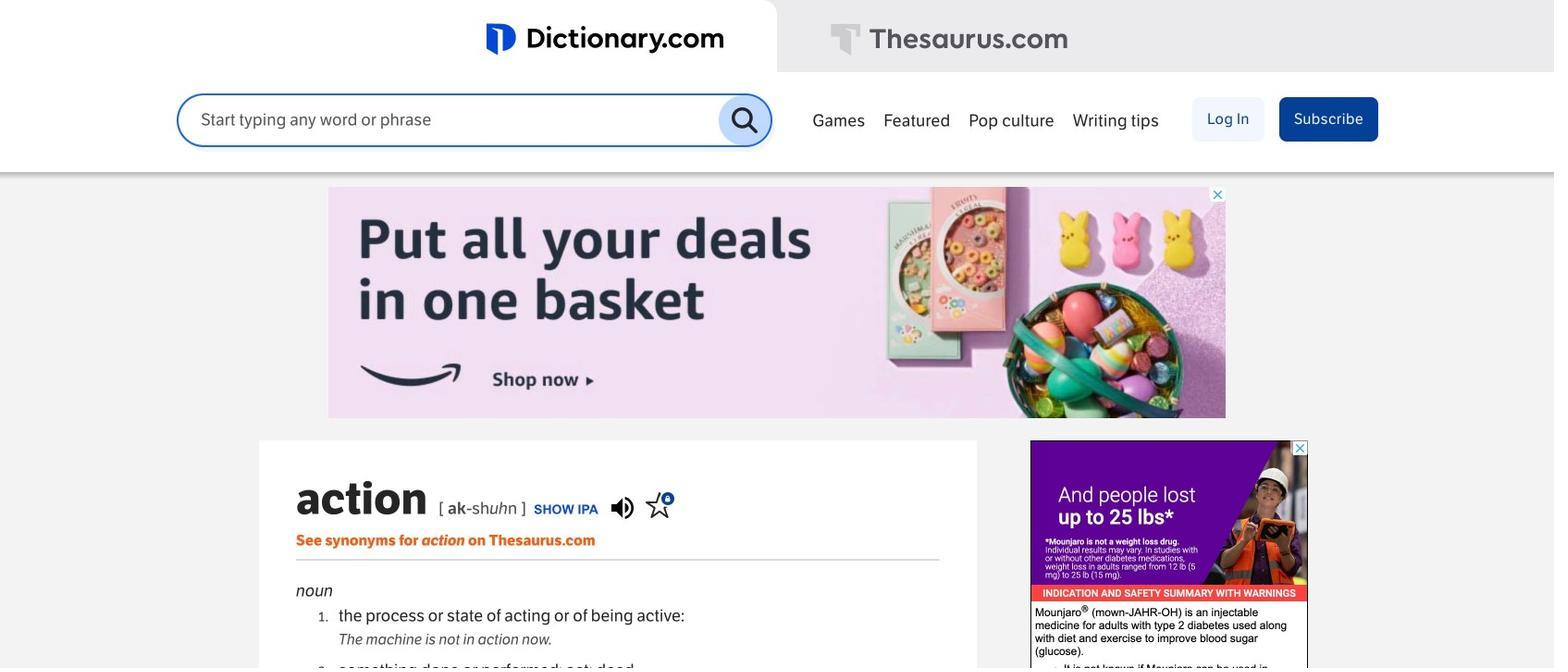 Task type: vqa. For each thing, say whether or not it's contained in the screenshot.
"Video Player" region
no



Task type: describe. For each thing, give the bounding box(es) containing it.
Start typing any word or phrase text field
[[179, 109, 719, 131]]

1 vertical spatial advertisement element
[[1031, 440, 1308, 668]]

pages menu element
[[804, 97, 1379, 169]]

0 vertical spatial advertisement element
[[329, 187, 1226, 418]]

switch site tab list
[[0, 0, 1555, 75]]



Task type: locate. For each thing, give the bounding box(es) containing it.
advertisement element
[[329, 187, 1226, 418], [1031, 440, 1308, 668]]



